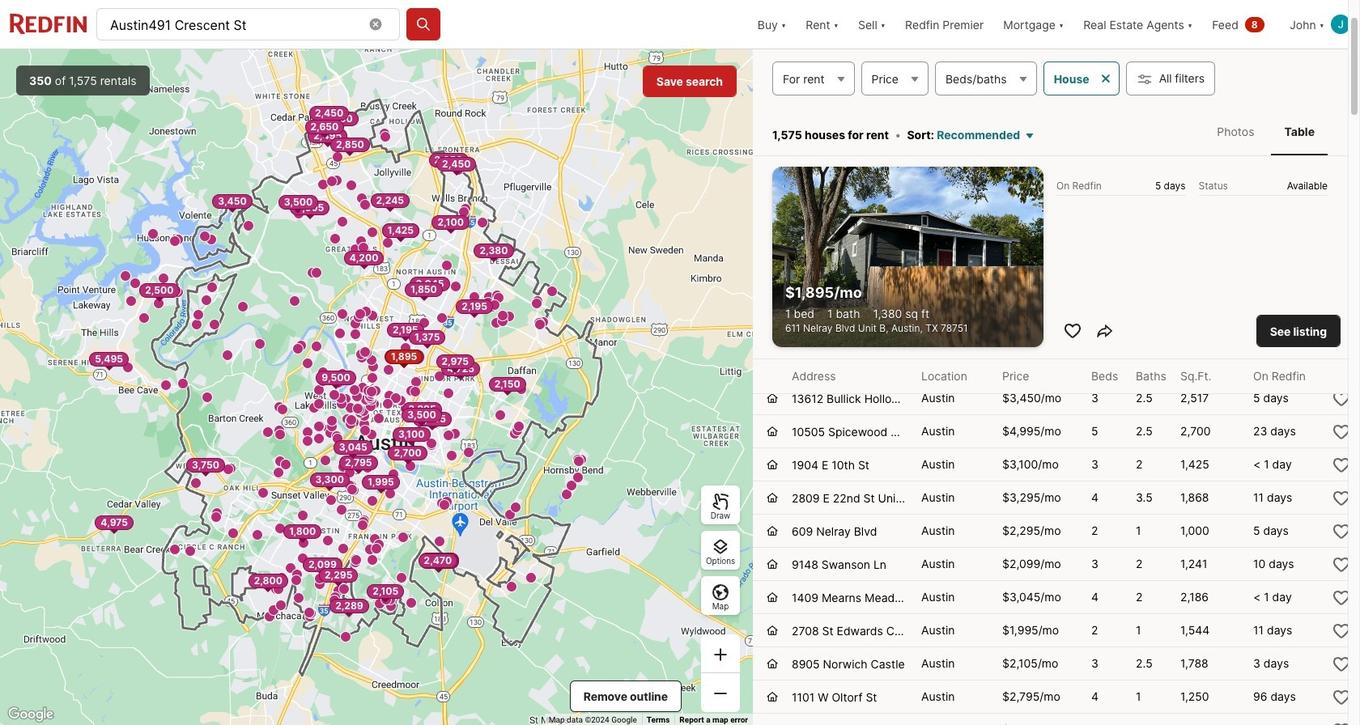 Task type: describe. For each thing, give the bounding box(es) containing it.
google image
[[4, 705, 58, 726]]

City, Address, School, Building, ZIP search field
[[97, 9, 399, 41]]



Task type: vqa. For each thing, say whether or not it's contained in the screenshot.
tab list
yes



Task type: locate. For each thing, give the bounding box(es) containing it.
tab list
[[1191, 109, 1341, 155]]

submit search image
[[416, 16, 432, 32]]

user photo image
[[1332, 15, 1351, 34]]

map region
[[0, 49, 753, 726]]



